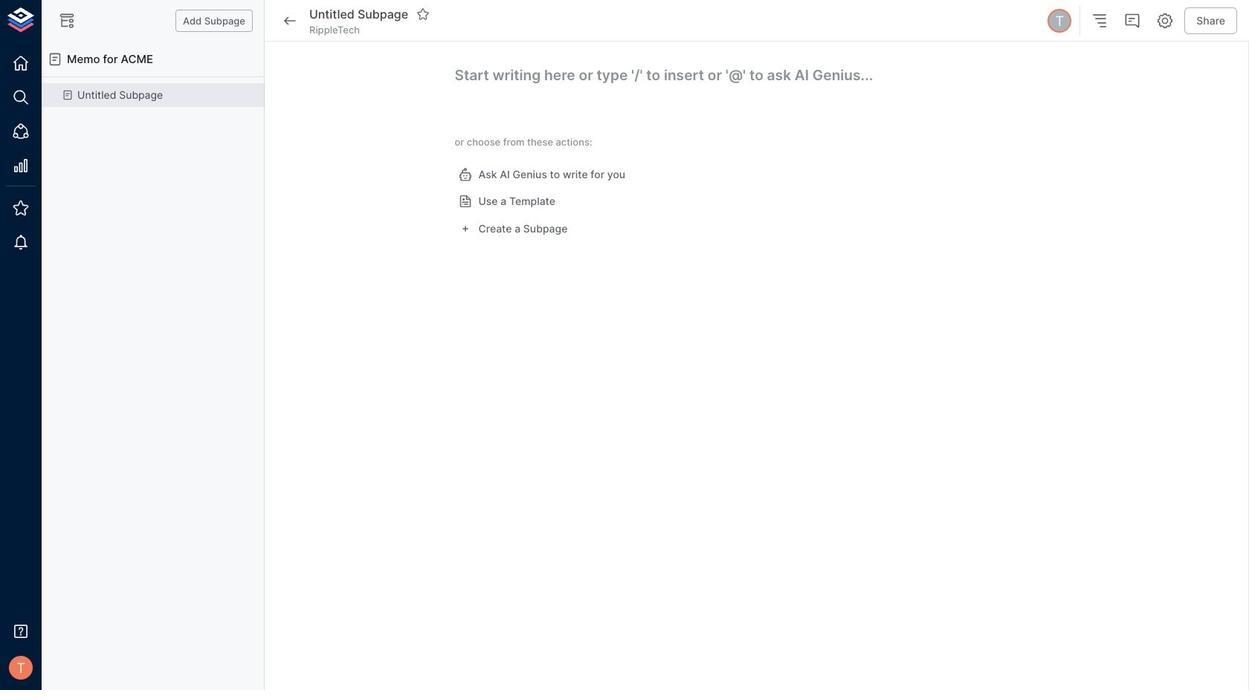Task type: locate. For each thing, give the bounding box(es) containing it.
hide wiki image
[[58, 12, 76, 30]]

favorite image
[[417, 7, 430, 21]]



Task type: describe. For each thing, give the bounding box(es) containing it.
settings image
[[1157, 12, 1174, 30]]

go back image
[[281, 12, 299, 30]]

table of contents image
[[1091, 12, 1109, 30]]

comments image
[[1124, 12, 1142, 30]]



Task type: vqa. For each thing, say whether or not it's contained in the screenshot.
'Unpin' image
no



